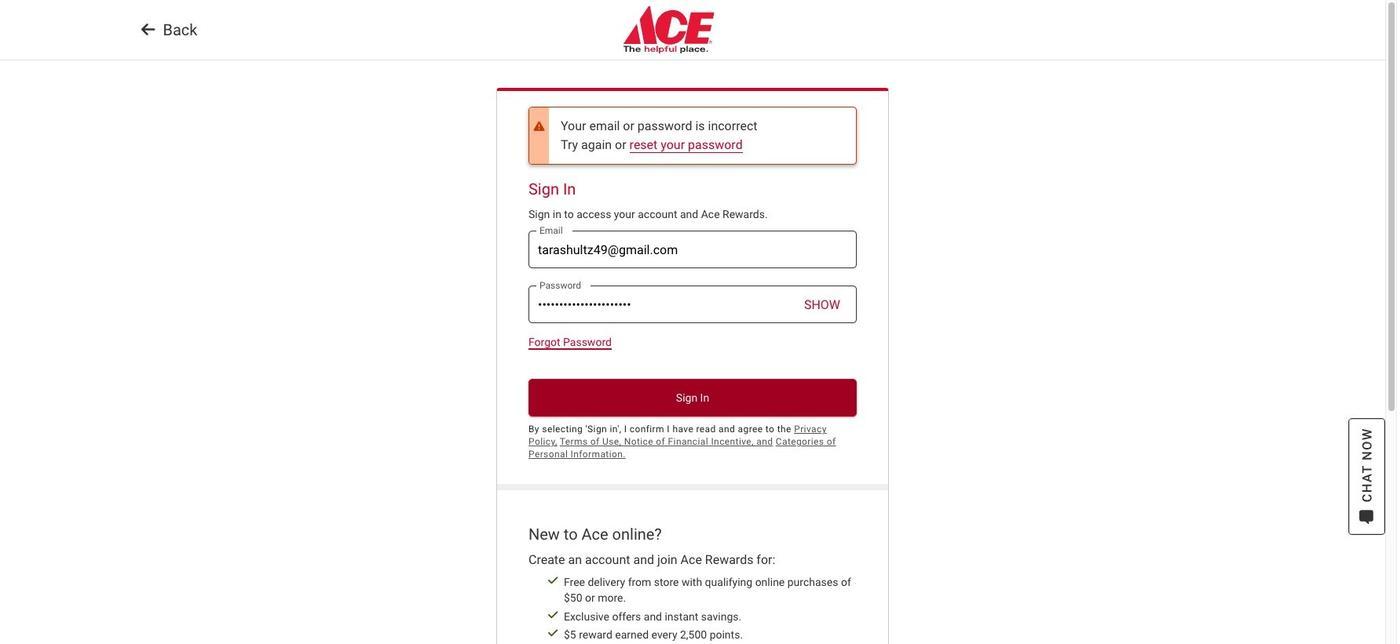 Task type: locate. For each thing, give the bounding box(es) containing it.
Password password field
[[529, 286, 857, 324]]

store location logo image
[[617, 6, 717, 53]]

0 vertical spatial li image
[[542, 576, 564, 587]]

li image up li icon
[[542, 576, 564, 587]]

li image down li icon
[[542, 628, 564, 639]]

1 li image from the top
[[542, 576, 564, 587]]

arrow left image
[[141, 22, 155, 38]]

customer@email.com email field
[[529, 231, 857, 269]]

li image
[[542, 610, 564, 621]]

li image
[[542, 576, 564, 587], [542, 628, 564, 639]]

1 vertical spatial li image
[[542, 628, 564, 639]]

2 li image from the top
[[542, 628, 564, 639]]

exclamation triangle image
[[529, 121, 549, 132]]



